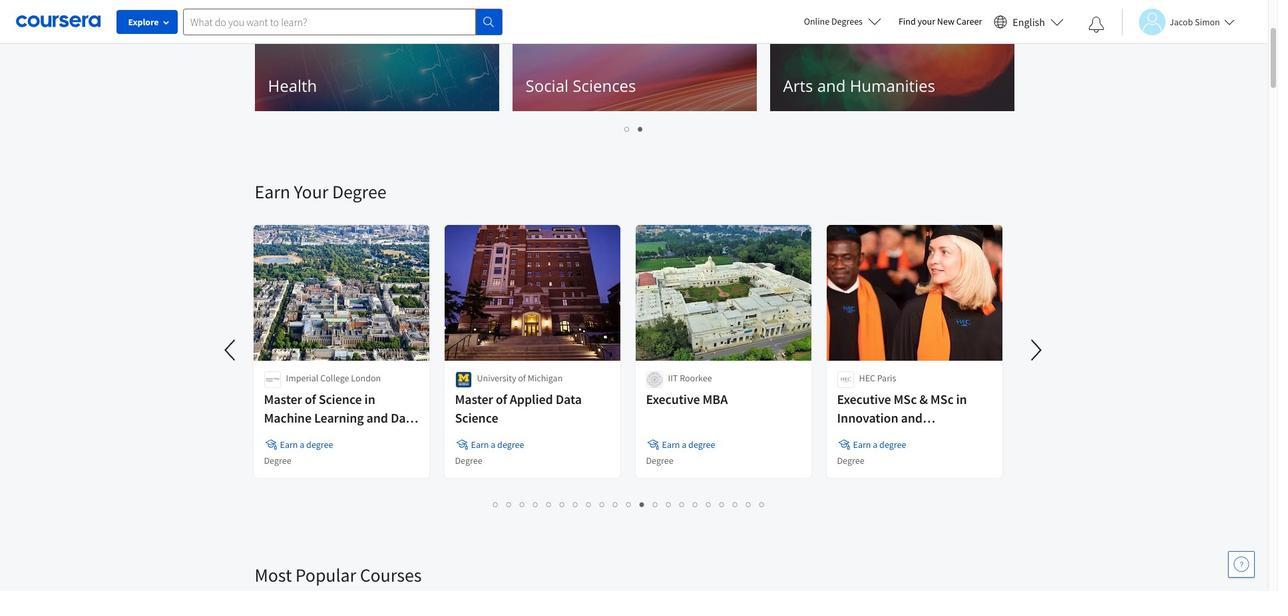 Task type: vqa. For each thing, say whether or not it's contained in the screenshot.
'and' associated with Executive MSc & MSc in Innovation and Entrepreneurship
yes



Task type: locate. For each thing, give the bounding box(es) containing it.
2 horizontal spatial science
[[455, 410, 498, 426]]

4 earn a degree from the left
[[853, 439, 907, 451]]

jacob simon
[[1170, 16, 1221, 28]]

degree down innovation
[[880, 439, 907, 451]]

humanities
[[850, 75, 936, 97]]

1 inside earn your degree carousel element
[[493, 498, 499, 511]]

1 vertical spatial 1 button
[[489, 497, 503, 512]]

2 a from the left
[[491, 439, 496, 451]]

and inside executive msc & msc in innovation and entrepreneurship
[[901, 410, 923, 426]]

explore
[[128, 16, 159, 28]]

2 degree from the left
[[498, 439, 524, 451]]

0 horizontal spatial master
[[264, 391, 302, 408]]

msc left the &
[[894, 391, 917, 408]]

earn a degree down machine
[[280, 439, 333, 451]]

earn down executive mba
[[662, 439, 680, 451]]

earn a degree for master of science in machine learning and data science
[[280, 439, 333, 451]]

1 horizontal spatial msc
[[931, 391, 954, 408]]

1 horizontal spatial of
[[496, 391, 507, 408]]

1 vertical spatial science
[[455, 410, 498, 426]]

previous slide image
[[215, 334, 247, 366]]

master of applied data science
[[455, 391, 582, 426]]

degree for master of science in machine learning and data science
[[264, 455, 291, 467]]

executive down 'iit'
[[646, 391, 700, 408]]

0 horizontal spatial 1 button
[[489, 497, 503, 512]]

of for michigan
[[518, 372, 526, 384]]

2 button
[[634, 121, 648, 137], [503, 497, 516, 512]]

master down university of michigan image
[[455, 391, 493, 408]]

master
[[264, 391, 302, 408], [455, 391, 493, 408]]

earn a degree down master of applied data science
[[471, 439, 524, 451]]

of down the university
[[496, 391, 507, 408]]

of
[[518, 372, 526, 384], [305, 391, 316, 408], [496, 391, 507, 408]]

master inside master of applied data science
[[455, 391, 493, 408]]

9
[[600, 498, 605, 511]]

a for master of applied data science
[[491, 439, 496, 451]]

of up applied
[[518, 372, 526, 384]]

a down machine
[[300, 439, 305, 451]]

a down master of applied data science
[[491, 439, 496, 451]]

1 master from the left
[[264, 391, 302, 408]]

1 horizontal spatial in
[[957, 391, 967, 408]]

and down the &
[[901, 410, 923, 426]]

0 horizontal spatial 1
[[493, 498, 499, 511]]

0 vertical spatial 1
[[625, 123, 630, 135]]

1 vertical spatial data
[[391, 410, 417, 426]]

3 earn a degree from the left
[[662, 439, 715, 451]]

executive
[[646, 391, 700, 408], [837, 391, 891, 408]]

degree for executive mba
[[646, 455, 674, 467]]

1 button left 3 button
[[489, 497, 503, 512]]

science
[[319, 391, 362, 408], [455, 410, 498, 426], [264, 428, 307, 445]]

most popular courses
[[255, 563, 422, 587]]

1 horizontal spatial 2 button
[[634, 121, 648, 137]]

degree for master of applied data science
[[498, 439, 524, 451]]

earn down master of applied data science
[[471, 439, 489, 451]]

next slide image
[[1021, 334, 1053, 366]]

health image
[[255, 5, 499, 111]]

2 button for 1 button for list within the earn your degree carousel element
[[503, 497, 516, 512]]

a down executive mba
[[682, 439, 687, 451]]

in right the &
[[957, 391, 967, 408]]

degree down master of applied data science
[[498, 439, 524, 451]]

0 horizontal spatial msc
[[894, 391, 917, 408]]

degree
[[306, 439, 333, 451], [498, 439, 524, 451], [689, 439, 715, 451], [880, 439, 907, 451]]

simon
[[1195, 16, 1221, 28]]

7
[[573, 498, 579, 511]]

3 degree from the left
[[689, 439, 715, 451]]

20 button
[[743, 497, 757, 512]]

12 button
[[636, 497, 651, 512]]

jacob simon button
[[1122, 8, 1235, 35]]

1 executive from the left
[[646, 391, 700, 408]]

imperial college london
[[286, 372, 381, 384]]

earn down innovation
[[853, 439, 871, 451]]

learning
[[314, 410, 364, 426]]

master inside master of science in machine learning and data science
[[264, 391, 302, 408]]

0 horizontal spatial science
[[264, 428, 307, 445]]

1 vertical spatial 2 button
[[503, 497, 516, 512]]

london
[[351, 372, 381, 384]]

1 horizontal spatial executive
[[837, 391, 891, 408]]

11
[[627, 498, 637, 511]]

1
[[625, 123, 630, 135], [493, 498, 499, 511]]

find
[[899, 15, 916, 27]]

6 button
[[556, 497, 569, 512]]

2 earn a degree from the left
[[471, 439, 524, 451]]

2 msc from the left
[[931, 391, 954, 408]]

executive inside executive msc & msc in innovation and entrepreneurship
[[837, 391, 891, 408]]

0 vertical spatial science
[[319, 391, 362, 408]]

executive up innovation
[[837, 391, 891, 408]]

1 down sciences
[[625, 123, 630, 135]]

data down michigan
[[556, 391, 582, 408]]

msc right the &
[[931, 391, 954, 408]]

a down innovation
[[873, 439, 878, 451]]

imperial college london image
[[264, 372, 281, 388]]

earn for master of science in machine learning and data science
[[280, 439, 298, 451]]

1 button down sciences
[[621, 121, 634, 137]]

executive mba
[[646, 391, 728, 408]]

1 a from the left
[[300, 439, 305, 451]]

0 horizontal spatial data
[[391, 410, 417, 426]]

8
[[587, 498, 592, 511]]

1 horizontal spatial 1
[[625, 123, 630, 135]]

0 vertical spatial list
[[255, 121, 1014, 137]]

15
[[680, 498, 691, 511]]

of down "imperial"
[[305, 391, 316, 408]]

msc
[[894, 391, 917, 408], [931, 391, 954, 408]]

4 degree from the left
[[880, 439, 907, 451]]

0 horizontal spatial of
[[305, 391, 316, 408]]

college
[[320, 372, 349, 384]]

0 horizontal spatial 2 button
[[503, 497, 516, 512]]

16
[[693, 498, 704, 511]]

1 horizontal spatial 2
[[638, 123, 644, 135]]

earn a degree down executive mba
[[662, 439, 715, 451]]

degree for executive msc & msc in innovation and entrepreneurship
[[880, 439, 907, 451]]

courses
[[360, 563, 422, 587]]

10 11 12 13 14 15 16 17 18 19 20 21
[[613, 498, 771, 511]]

health link
[[255, 5, 499, 111]]

2 list from the top
[[255, 497, 1004, 512]]

hec
[[859, 372, 876, 384]]

and right the arts
[[818, 75, 846, 97]]

2 vertical spatial science
[[264, 428, 307, 445]]

1 in from the left
[[365, 391, 375, 408]]

a for executive msc & msc in innovation and entrepreneurship
[[873, 439, 878, 451]]

earn a degree
[[280, 439, 333, 451], [471, 439, 524, 451], [662, 439, 715, 451], [853, 439, 907, 451]]

degree
[[332, 180, 387, 204], [264, 455, 291, 467], [455, 455, 483, 467], [646, 455, 674, 467], [837, 455, 865, 467]]

1 vertical spatial 2
[[507, 498, 512, 511]]

master up machine
[[264, 391, 302, 408]]

list
[[255, 121, 1014, 137], [255, 497, 1004, 512]]

master for master of science in machine learning and data science
[[264, 391, 302, 408]]

2 button down sciences
[[634, 121, 648, 137]]

in down london at the bottom left
[[365, 391, 375, 408]]

degree for master of applied data science
[[455, 455, 483, 467]]

0 horizontal spatial executive
[[646, 391, 700, 408]]

earn a degree for master of applied data science
[[471, 439, 524, 451]]

1 vertical spatial list
[[255, 497, 1004, 512]]

21 button
[[756, 497, 771, 512]]

2
[[638, 123, 644, 135], [507, 498, 512, 511]]

earn a degree down innovation
[[853, 439, 907, 451]]

2 master from the left
[[455, 391, 493, 408]]

1 earn a degree from the left
[[280, 439, 333, 451]]

3 a from the left
[[682, 439, 687, 451]]

arts
[[783, 75, 813, 97]]

online degrees
[[804, 15, 863, 27]]

1 horizontal spatial master
[[455, 391, 493, 408]]

iit roorkee
[[668, 372, 712, 384]]

1 horizontal spatial data
[[556, 391, 582, 408]]

data right learning
[[391, 410, 417, 426]]

and inside master of science in machine learning and data science
[[367, 410, 388, 426]]

degree down 'mba'
[[689, 439, 715, 451]]

degree down learning
[[306, 439, 333, 451]]

of inside master of science in machine learning and data science
[[305, 391, 316, 408]]

2 button for 1 button corresponding to 2nd list from the bottom
[[634, 121, 648, 137]]

10 button
[[609, 497, 624, 512]]

2 executive from the left
[[837, 391, 891, 408]]

0 horizontal spatial in
[[365, 391, 375, 408]]

1 vertical spatial 1
[[493, 498, 499, 511]]

executive msc & msc in innovation and entrepreneurship
[[837, 391, 967, 445]]

science up learning
[[319, 391, 362, 408]]

master of science in machine learning and data science
[[264, 391, 417, 445]]

of inside master of applied data science
[[496, 391, 507, 408]]

4 a from the left
[[873, 439, 878, 451]]

michigan
[[528, 372, 563, 384]]

1 degree from the left
[[306, 439, 333, 451]]

a for master of science in machine learning and data science
[[300, 439, 305, 451]]

new
[[938, 15, 955, 27]]

a
[[300, 439, 305, 451], [491, 439, 496, 451], [682, 439, 687, 451], [873, 439, 878, 451]]

1 button
[[621, 121, 634, 137], [489, 497, 503, 512]]

2 horizontal spatial and
[[901, 410, 923, 426]]

7 button
[[569, 497, 583, 512]]

science down university of michigan image
[[455, 410, 498, 426]]

and right learning
[[367, 410, 388, 426]]

coursera image
[[16, 11, 101, 32]]

None search field
[[183, 8, 503, 35]]

earn down machine
[[280, 439, 298, 451]]

2 in from the left
[[957, 391, 967, 408]]

previous slide image
[[224, 0, 256, 11]]

in inside executive msc & msc in innovation and entrepreneurship
[[957, 391, 967, 408]]

your
[[918, 15, 936, 27]]

1 horizontal spatial 1 button
[[621, 121, 634, 137]]

science down machine
[[264, 428, 307, 445]]

1 horizontal spatial science
[[319, 391, 362, 408]]

0 horizontal spatial 2
[[507, 498, 512, 511]]

in inside master of science in machine learning and data science
[[365, 391, 375, 408]]

0 vertical spatial 2
[[638, 123, 644, 135]]

in
[[365, 391, 375, 408], [957, 391, 967, 408]]

arts and humanities image
[[770, 5, 1015, 111]]

1 left 3 button
[[493, 498, 499, 511]]

0 vertical spatial 2 button
[[634, 121, 648, 137]]

data
[[556, 391, 582, 408], [391, 410, 417, 426]]

0 horizontal spatial and
[[367, 410, 388, 426]]

2 horizontal spatial of
[[518, 372, 526, 384]]

entrepreneurship
[[837, 428, 937, 445]]

0 vertical spatial data
[[556, 391, 582, 408]]

2 button left the 3
[[503, 497, 516, 512]]

0 vertical spatial 1 button
[[621, 121, 634, 137]]



Task type: describe. For each thing, give the bounding box(es) containing it.
3 button
[[516, 497, 529, 512]]

11 button
[[623, 497, 637, 512]]

show notifications image
[[1089, 17, 1105, 33]]

earn left your
[[255, 180, 290, 204]]

paris
[[878, 372, 897, 384]]

university of michigan
[[477, 372, 563, 384]]

degrees
[[832, 15, 863, 27]]

list inside earn your degree carousel element
[[255, 497, 1004, 512]]

4
[[533, 498, 539, 511]]

1 button for 2nd list from the bottom
[[621, 121, 634, 137]]

arts and humanities
[[783, 75, 936, 97]]

career
[[957, 15, 982, 27]]

12
[[640, 498, 651, 511]]

1 for 1 button corresponding to 2nd list from the bottom
[[625, 123, 630, 135]]

13
[[653, 498, 664, 511]]

imperial
[[286, 372, 319, 384]]

9 button
[[596, 497, 609, 512]]

5
[[547, 498, 552, 511]]

a for executive mba
[[682, 439, 687, 451]]

most
[[255, 563, 292, 587]]

explore button
[[117, 10, 178, 34]]

of for science
[[305, 391, 316, 408]]

online
[[804, 15, 830, 27]]

online degrees button
[[794, 7, 892, 36]]

degree for executive msc & msc in innovation and entrepreneurship
[[837, 455, 865, 467]]

degree for master of science in machine learning and data science
[[306, 439, 333, 451]]

english
[[1013, 15, 1046, 28]]

13 button
[[649, 497, 664, 512]]

earn a degree for executive msc & msc in innovation and entrepreneurship
[[853, 439, 907, 451]]

21
[[760, 498, 771, 511]]

earn your degree carousel element
[[215, 140, 1053, 523]]

1 button for list within the earn your degree carousel element
[[489, 497, 503, 512]]

What do you want to learn? text field
[[183, 8, 476, 35]]

applied
[[510, 391, 553, 408]]

social sciences image
[[512, 5, 757, 111]]

university
[[477, 372, 516, 384]]

2 inside earn your degree carousel element
[[507, 498, 512, 511]]

english button
[[989, 0, 1070, 43]]

3
[[520, 498, 525, 511]]

1 for 1 button for list within the earn your degree carousel element
[[493, 498, 499, 511]]

machine
[[264, 410, 312, 426]]

sciences
[[573, 75, 636, 97]]

15 button
[[676, 497, 691, 512]]

1 msc from the left
[[894, 391, 917, 408]]

and for master of science in machine learning and data science
[[367, 410, 388, 426]]

iit
[[668, 372, 678, 384]]

17
[[707, 498, 717, 511]]

social sciences
[[526, 75, 636, 97]]

your
[[294, 180, 329, 204]]

14 button
[[663, 497, 677, 512]]

help center image
[[1234, 557, 1250, 573]]

degree for executive mba
[[689, 439, 715, 451]]

5 button
[[543, 497, 556, 512]]

popular
[[296, 563, 356, 587]]

iit roorkee image
[[646, 372, 663, 388]]

14
[[667, 498, 677, 511]]

health
[[268, 75, 317, 97]]

and for executive msc & msc in innovation and entrepreneurship
[[901, 410, 923, 426]]

social sciences link
[[512, 5, 757, 111]]

6
[[560, 498, 565, 511]]

data inside master of science in machine learning and data science
[[391, 410, 417, 426]]

19
[[733, 498, 744, 511]]

16 button
[[689, 497, 704, 512]]

science inside master of applied data science
[[455, 410, 498, 426]]

university of michigan image
[[455, 372, 472, 388]]

find your new career
[[899, 15, 982, 27]]

executive for executive mba
[[646, 391, 700, 408]]

earn for master of applied data science
[[471, 439, 489, 451]]

mba
[[703, 391, 728, 408]]

17 button
[[703, 497, 717, 512]]

hec paris image
[[837, 372, 854, 388]]

roorkee
[[680, 372, 712, 384]]

master for master of applied data science
[[455, 391, 493, 408]]

jacob
[[1170, 16, 1194, 28]]

find your new career link
[[892, 13, 989, 30]]

data inside master of applied data science
[[556, 391, 582, 408]]

1 horizontal spatial and
[[818, 75, 846, 97]]

18
[[720, 498, 731, 511]]

earn a degree for executive mba
[[662, 439, 715, 451]]

1 list from the top
[[255, 121, 1014, 137]]

earn for executive msc & msc in innovation and entrepreneurship
[[853, 439, 871, 451]]

earn your degree
[[255, 180, 387, 204]]

arts and humanities link
[[770, 5, 1015, 111]]

10
[[613, 498, 624, 511]]

hec paris
[[859, 372, 897, 384]]

social
[[526, 75, 569, 97]]

4 button
[[529, 497, 543, 512]]

19 button
[[729, 497, 744, 512]]

innovation
[[837, 410, 899, 426]]

&
[[920, 391, 928, 408]]

8 button
[[583, 497, 596, 512]]

earn for executive mba
[[662, 439, 680, 451]]

20
[[747, 498, 757, 511]]

of for applied
[[496, 391, 507, 408]]

18 button
[[716, 497, 731, 512]]

executive for executive msc & msc in innovation and entrepreneurship
[[837, 391, 891, 408]]



